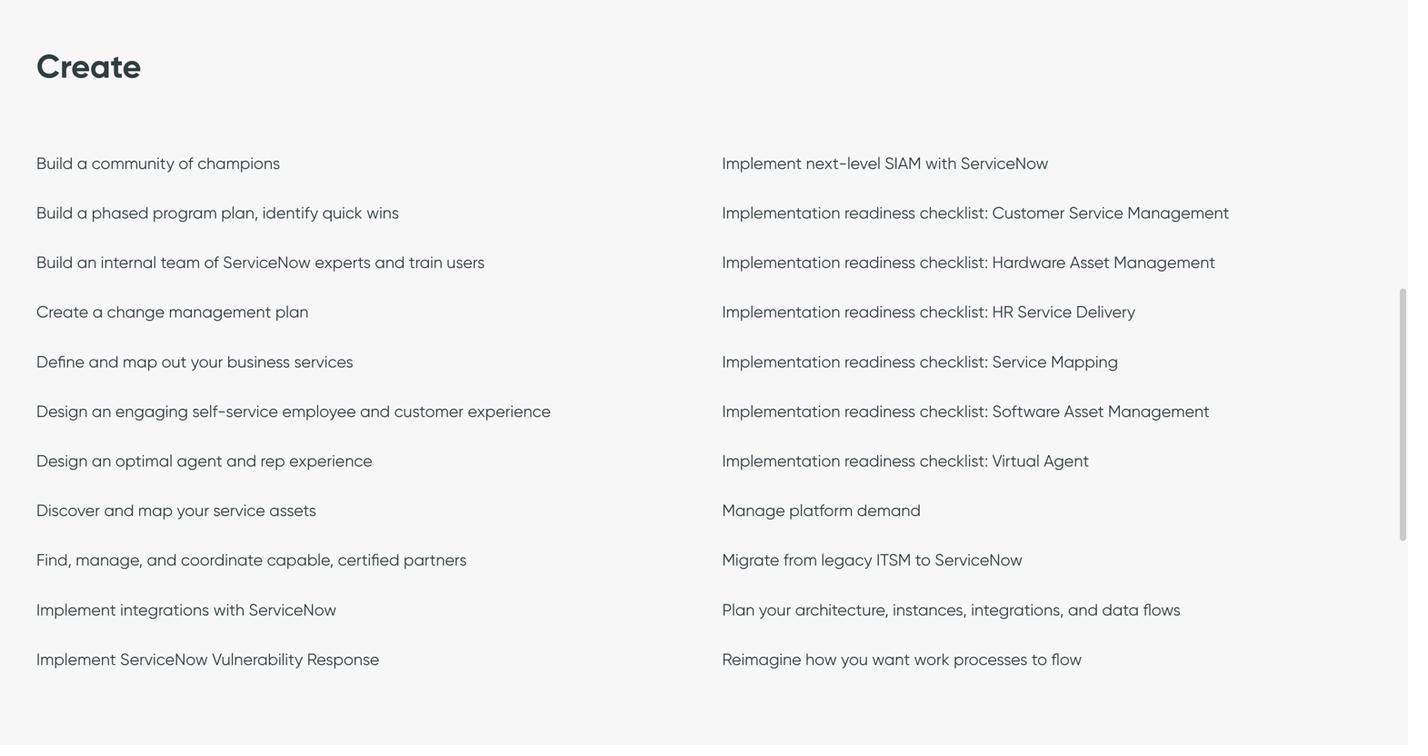 Task type: locate. For each thing, give the bounding box(es) containing it.
your
[[191, 352, 223, 372], [177, 501, 209, 521], [759, 600, 791, 620]]

readiness up the demand
[[845, 451, 916, 471]]

1 vertical spatial service
[[213, 501, 265, 521]]

create for create
[[36, 46, 141, 86]]

2 design from the top
[[36, 451, 88, 471]]

design for design an optimal agent and rep experience
[[36, 451, 88, 471]]

implement for implement next-level siam with servicenow
[[722, 153, 802, 173]]

service
[[226, 401, 278, 421], [213, 501, 265, 521]]

1 vertical spatial asset
[[1064, 401, 1104, 421]]

and left data
[[1068, 600, 1098, 620]]

and up "manage,"
[[104, 501, 134, 521]]

implementation inside implementation readiness checklist: hardware asset management link
[[722, 252, 840, 272]]

implementation inside implementation readiness checklist: service mapping link
[[722, 352, 840, 372]]

partners
[[404, 550, 467, 570]]

and
[[375, 252, 405, 272], [89, 352, 119, 372], [360, 401, 390, 421], [227, 451, 256, 471], [104, 501, 134, 521], [147, 550, 177, 570], [1068, 600, 1098, 620]]

service up "find, manage, and coordinate capable, certified partners"
[[213, 501, 265, 521]]

1 vertical spatial an
[[92, 401, 111, 421]]

an left optimal
[[92, 451, 111, 471]]

checklist: down implementation readiness checklist: service mapping link
[[920, 401, 988, 421]]

1 design from the top
[[36, 401, 88, 421]]

service right customer
[[1069, 203, 1124, 223]]

1 vertical spatial a
[[77, 203, 87, 223]]

0 horizontal spatial of
[[179, 153, 193, 173]]

self-
[[192, 401, 226, 421]]

identify
[[262, 203, 318, 223]]

checklist: up implementation readiness checklist: hardware asset management
[[920, 203, 988, 223]]

implementation readiness checklist: virtual agent link
[[722, 451, 1089, 475]]

1 vertical spatial design
[[36, 451, 88, 471]]

4 readiness from the top
[[845, 352, 916, 372]]

0 vertical spatial experience
[[468, 401, 551, 421]]

a
[[77, 153, 87, 173], [77, 203, 87, 223], [92, 302, 103, 322]]

implement for implement integrations with servicenow
[[36, 600, 116, 620]]

implement servicenow vulnerability response link
[[36, 649, 379, 674]]

build an internal team of servicenow experts and train users link
[[36, 252, 485, 277]]

servicenow down "integrations"
[[120, 649, 208, 669]]

1 vertical spatial management
[[1114, 252, 1216, 272]]

implementation inside the implementation readiness checklist: hr service delivery link
[[722, 302, 840, 322]]

2 vertical spatial management
[[1108, 401, 1210, 421]]

6 implementation from the top
[[722, 451, 840, 471]]

readiness for customer
[[845, 203, 916, 223]]

readiness for virtual
[[845, 451, 916, 471]]

readiness
[[845, 203, 916, 223], [845, 252, 916, 272], [845, 302, 916, 322], [845, 352, 916, 372], [845, 401, 916, 421], [845, 451, 916, 471]]

readiness down implement next-level siam with servicenow link at the top
[[845, 203, 916, 223]]

3 build from the top
[[36, 252, 73, 272]]

service right hr
[[1018, 302, 1072, 322]]

with
[[925, 153, 957, 173], [213, 600, 245, 620]]

hardware
[[992, 252, 1066, 272]]

itsm
[[876, 550, 911, 570]]

2 implementation from the top
[[722, 252, 840, 272]]

business
[[227, 352, 290, 372]]

your right plan
[[759, 600, 791, 620]]

0 vertical spatial management
[[1128, 203, 1229, 223]]

map for out
[[123, 352, 157, 372]]

find, manage, and coordinate capable, certified partners
[[36, 550, 467, 570]]

build left phased
[[36, 203, 73, 223]]

plan
[[722, 600, 755, 620]]

0 horizontal spatial with
[[213, 600, 245, 620]]

experience down employee
[[289, 451, 372, 471]]

checklist: for hr
[[920, 302, 988, 322]]

design down define
[[36, 401, 88, 421]]

create
[[36, 46, 141, 86], [36, 302, 88, 322]]

0 vertical spatial build
[[36, 153, 73, 173]]

readiness up "implementation readiness checklist: hr service delivery"
[[845, 252, 916, 272]]

discover
[[36, 501, 100, 521]]

design inside design an optimal agent and rep experience link
[[36, 451, 88, 471]]

0 vertical spatial asset
[[1070, 252, 1110, 272]]

asset up delivery
[[1070, 252, 1110, 272]]

demand
[[857, 501, 921, 521]]

3 readiness from the top
[[845, 302, 916, 322]]

your right out
[[191, 352, 223, 372]]

phased
[[92, 203, 149, 223]]

your down design an optimal agent and rep experience link
[[177, 501, 209, 521]]

checklist: up "implementation readiness checklist: software asset management"
[[920, 352, 988, 372]]

3 implementation from the top
[[722, 302, 840, 322]]

design an optimal agent and rep experience link
[[36, 451, 372, 475]]

map for your
[[138, 501, 173, 521]]

0 vertical spatial implement
[[722, 153, 802, 173]]

readiness inside "link"
[[845, 451, 916, 471]]

implementation readiness checklist: hardware asset management link
[[722, 252, 1216, 277]]

1 checklist: from the top
[[920, 203, 988, 223]]

5 readiness from the top
[[845, 401, 916, 421]]

readiness up implementation readiness checklist: service mapping at the top right of the page
[[845, 302, 916, 322]]

3 checklist: from the top
[[920, 302, 988, 322]]

mapping
[[1051, 352, 1118, 372]]

build a community of champions
[[36, 153, 280, 173]]

service down 'business'
[[226, 401, 278, 421]]

0 vertical spatial design
[[36, 401, 88, 421]]

checklist: down implementation readiness checklist: customer service management link
[[920, 252, 988, 272]]

1 implementation from the top
[[722, 203, 840, 223]]

map left out
[[123, 352, 157, 372]]

asset down mapping
[[1064, 401, 1104, 421]]

checklist: for hardware
[[920, 252, 988, 272]]

users
[[447, 252, 485, 272]]

1 readiness from the top
[[845, 203, 916, 223]]

implement servicenow vulnerability response
[[36, 649, 379, 669]]

build a community of champions link
[[36, 153, 280, 178]]

virtual
[[992, 451, 1040, 471]]

legacy
[[821, 550, 872, 570]]

1 vertical spatial create
[[36, 302, 88, 322]]

reimagine how you want work processes to flow link
[[722, 649, 1082, 674]]

implementation for implementation readiness checklist: hardware asset management
[[722, 252, 840, 272]]

0 vertical spatial create
[[36, 46, 141, 86]]

employee
[[282, 401, 356, 421]]

siam
[[885, 153, 921, 173]]

1 vertical spatial experience
[[289, 451, 372, 471]]

implement integrations with servicenow
[[36, 600, 337, 620]]

0 vertical spatial map
[[123, 352, 157, 372]]

implementation readiness checklist: service mapping
[[722, 352, 1118, 372]]

1 vertical spatial implement
[[36, 600, 116, 620]]

internal
[[101, 252, 156, 272]]

design inside design an engaging self-service employee and customer experience link
[[36, 401, 88, 421]]

design up discover
[[36, 451, 88, 471]]

a left phased
[[77, 203, 87, 223]]

coordinate
[[181, 550, 263, 570]]

4 implementation from the top
[[722, 352, 840, 372]]

5 implementation from the top
[[722, 401, 840, 421]]

checklist: inside "link"
[[920, 451, 988, 471]]

implement
[[722, 153, 802, 173], [36, 600, 116, 620], [36, 649, 116, 669]]

0 vertical spatial of
[[179, 153, 193, 173]]

implementation inside implementation readiness checklist: virtual agent "link"
[[722, 451, 840, 471]]

1 build from the top
[[36, 153, 73, 173]]

service
[[1069, 203, 1124, 223], [1018, 302, 1072, 322], [992, 352, 1047, 372]]

a left community
[[77, 153, 87, 173]]

0 vertical spatial service
[[226, 401, 278, 421]]

an left "engaging" on the left bottom
[[92, 401, 111, 421]]

2 readiness from the top
[[845, 252, 916, 272]]

design an engaging self-service employee and customer experience link
[[36, 401, 551, 426]]

0 horizontal spatial to
[[915, 550, 931, 570]]

service up software
[[992, 352, 1047, 372]]

readiness down the implementation readiness checklist: hr service delivery link
[[845, 352, 916, 372]]

servicenow
[[961, 153, 1049, 173], [223, 252, 311, 272], [935, 550, 1023, 570], [249, 600, 337, 620], [120, 649, 208, 669]]

build left internal
[[36, 252, 73, 272]]

management for implementation readiness checklist: software asset management
[[1108, 401, 1210, 421]]

map down optimal
[[138, 501, 173, 521]]

processes
[[954, 649, 1028, 669]]

build for build an internal team of servicenow experts and train users
[[36, 252, 73, 272]]

2 vertical spatial an
[[92, 451, 111, 471]]

asset
[[1070, 252, 1110, 272], [1064, 401, 1104, 421]]

checklist: left hr
[[920, 302, 988, 322]]

with down 'coordinate'
[[213, 600, 245, 620]]

an
[[77, 252, 97, 272], [92, 401, 111, 421], [92, 451, 111, 471]]

you
[[841, 649, 868, 669]]

checklist: for customer
[[920, 203, 988, 223]]

of right team
[[204, 252, 219, 272]]

build left community
[[36, 153, 73, 173]]

1 vertical spatial your
[[177, 501, 209, 521]]

implement integrations with servicenow link
[[36, 600, 337, 624]]

out
[[161, 352, 187, 372]]

2 create from the top
[[36, 302, 88, 322]]

0 vertical spatial a
[[77, 153, 87, 173]]

0 horizontal spatial experience
[[289, 451, 372, 471]]

train
[[409, 252, 443, 272]]

servicenow up plan your architecture, instances, integrations, and data flows
[[935, 550, 1023, 570]]

next-
[[806, 153, 847, 173]]

engaging
[[115, 401, 188, 421]]

readiness up implementation readiness checklist: virtual agent
[[845, 401, 916, 421]]

implementation for implementation readiness checklist: software asset management
[[722, 401, 840, 421]]

1 horizontal spatial to
[[1032, 649, 1047, 669]]

6 readiness from the top
[[845, 451, 916, 471]]

a left the change
[[92, 302, 103, 322]]

build for build a community of champions
[[36, 153, 73, 173]]

readiness for hardware
[[845, 252, 916, 272]]

implementation inside implementation readiness checklist: customer service management link
[[722, 203, 840, 223]]

rep
[[261, 451, 285, 471]]

0 vertical spatial with
[[925, 153, 957, 173]]

2 vertical spatial implement
[[36, 649, 116, 669]]

2 vertical spatial service
[[992, 352, 1047, 372]]

servicenow up customer
[[961, 153, 1049, 173]]

0 vertical spatial service
[[1069, 203, 1124, 223]]

0 vertical spatial your
[[191, 352, 223, 372]]

2 vertical spatial your
[[759, 600, 791, 620]]

2 vertical spatial a
[[92, 302, 103, 322]]

to
[[915, 550, 931, 570], [1032, 649, 1047, 669]]

1 horizontal spatial with
[[925, 153, 957, 173]]

1 create from the top
[[36, 46, 141, 86]]

5 checklist: from the top
[[920, 401, 988, 421]]

implementation inside implementation readiness checklist: software asset management link
[[722, 401, 840, 421]]

implementation
[[722, 203, 840, 223], [722, 252, 840, 272], [722, 302, 840, 322], [722, 352, 840, 372], [722, 401, 840, 421], [722, 451, 840, 471]]

6 checklist: from the top
[[920, 451, 988, 471]]

plan
[[275, 302, 309, 322]]

vulnerability
[[212, 649, 303, 669]]

integrations
[[120, 600, 209, 620]]

1 vertical spatial build
[[36, 203, 73, 223]]

to right itsm
[[915, 550, 931, 570]]

servicenow for of
[[223, 252, 311, 272]]

management for implementation readiness checklist: customer service management
[[1128, 203, 1229, 223]]

0 vertical spatial an
[[77, 252, 97, 272]]

with right siam
[[925, 153, 957, 173]]

management
[[1128, 203, 1229, 223], [1114, 252, 1216, 272], [1108, 401, 1210, 421]]

2 build from the top
[[36, 203, 73, 223]]

asset for hardware
[[1070, 252, 1110, 272]]

manage
[[722, 501, 785, 521]]

discover and map your service assets link
[[36, 501, 316, 525]]

implement next-level siam with servicenow
[[722, 153, 1049, 173]]

of up program
[[179, 153, 193, 173]]

and left customer at the bottom of the page
[[360, 401, 390, 421]]

service for your
[[213, 501, 265, 521]]

readiness for software
[[845, 401, 916, 421]]

servicenow for with
[[961, 153, 1049, 173]]

platform
[[789, 501, 853, 521]]

customer
[[394, 401, 464, 421]]

1 vertical spatial of
[[204, 252, 219, 272]]

service for management
[[1069, 203, 1124, 223]]

4 checklist: from the top
[[920, 352, 988, 372]]

2 vertical spatial build
[[36, 252, 73, 272]]

to left flow
[[1032, 649, 1047, 669]]

2 checklist: from the top
[[920, 252, 988, 272]]

experience
[[468, 401, 551, 421], [289, 451, 372, 471]]

1 vertical spatial map
[[138, 501, 173, 521]]

1 vertical spatial service
[[1018, 302, 1072, 322]]

1 vertical spatial to
[[1032, 649, 1047, 669]]

experience right customer at the bottom of the page
[[468, 401, 551, 421]]

implementation readiness checklist: service mapping link
[[722, 352, 1118, 376]]

implementation for implementation readiness checklist: virtual agent
[[722, 451, 840, 471]]

implementation readiness checklist: customer service management link
[[722, 203, 1229, 227]]

agent
[[177, 451, 222, 471]]

checklist: down implementation readiness checklist: software asset management link
[[920, 451, 988, 471]]

from
[[784, 550, 817, 570]]

an left internal
[[77, 252, 97, 272]]

servicenow down identify
[[223, 252, 311, 272]]

find,
[[36, 550, 72, 570]]



Task type: describe. For each thing, give the bounding box(es) containing it.
1 vertical spatial with
[[213, 600, 245, 620]]

champions
[[197, 153, 280, 173]]

team
[[161, 252, 200, 272]]

manage platform demand link
[[722, 501, 921, 525]]

services
[[294, 352, 353, 372]]

certified
[[338, 550, 400, 570]]

design an optimal agent and rep experience
[[36, 451, 372, 471]]

define and map out your business services link
[[36, 352, 353, 376]]

design an engaging self-service employee and customer experience
[[36, 401, 551, 421]]

plan,
[[221, 203, 258, 223]]

migrate from legacy itsm to servicenow link
[[722, 550, 1023, 575]]

and left the train
[[375, 252, 405, 272]]

implementation readiness checklist: virtual agent
[[722, 451, 1089, 471]]

create for create a change management plan
[[36, 302, 88, 322]]

a for phased
[[77, 203, 87, 223]]

implementation for implementation readiness checklist: hr service delivery
[[722, 302, 840, 322]]

checklist: for virtual
[[920, 451, 988, 471]]

implementation readiness checklist: hr service delivery link
[[722, 302, 1136, 327]]

readiness for service
[[845, 352, 916, 372]]

build a phased program plan, identify quick wins
[[36, 203, 399, 223]]

1 horizontal spatial experience
[[468, 401, 551, 421]]

community
[[92, 153, 174, 173]]

an for optimal
[[92, 451, 111, 471]]

experts
[[315, 252, 371, 272]]

asset for software
[[1064, 401, 1104, 421]]

reimagine
[[722, 649, 802, 669]]

checklist: for service
[[920, 352, 988, 372]]

quick
[[322, 203, 362, 223]]

service for delivery
[[1018, 302, 1072, 322]]

migrate from legacy itsm to servicenow
[[722, 550, 1023, 570]]

manage,
[[76, 550, 143, 570]]

delivery
[[1076, 302, 1136, 322]]

and left rep
[[227, 451, 256, 471]]

migrate
[[722, 550, 779, 570]]

data
[[1102, 600, 1139, 620]]

a for change
[[92, 302, 103, 322]]

and down discover and map your service assets link
[[147, 550, 177, 570]]

plan your architecture, instances, integrations, and data flows
[[722, 600, 1181, 620]]

hr
[[992, 302, 1014, 322]]

flow
[[1051, 649, 1082, 669]]

integrations,
[[971, 600, 1064, 620]]

implement for implement servicenow vulnerability response
[[36, 649, 116, 669]]

change
[[107, 302, 165, 322]]

implementation for implementation readiness checklist: customer service management
[[722, 203, 840, 223]]

level
[[847, 153, 881, 173]]

management for implementation readiness checklist: hardware asset management
[[1114, 252, 1216, 272]]

define
[[36, 352, 85, 372]]

create a change management plan
[[36, 302, 309, 322]]

work
[[914, 649, 950, 669]]

create a change management plan link
[[36, 302, 309, 327]]

implementation readiness checklist: customer service management
[[722, 203, 1229, 223]]

1 horizontal spatial of
[[204, 252, 219, 272]]

implement next-level siam with servicenow link
[[722, 153, 1049, 178]]

servicenow for to
[[935, 550, 1023, 570]]

capable,
[[267, 550, 334, 570]]

optimal
[[115, 451, 173, 471]]

design for design an engaging self-service employee and customer experience
[[36, 401, 88, 421]]

0 vertical spatial to
[[915, 550, 931, 570]]

agent
[[1044, 451, 1089, 471]]

build a phased program plan, identify quick wins link
[[36, 203, 399, 227]]

architecture,
[[795, 600, 889, 620]]

an for engaging
[[92, 401, 111, 421]]

customer
[[992, 203, 1065, 223]]

servicenow down capable,
[[249, 600, 337, 620]]

a for community
[[77, 153, 87, 173]]

manage platform demand
[[722, 501, 921, 521]]

response
[[307, 649, 379, 669]]

how
[[806, 649, 837, 669]]

plan your architecture, instances, integrations, and data flows link
[[722, 600, 1181, 624]]

build an internal team of servicenow experts and train users
[[36, 252, 485, 272]]

implementation readiness checklist: software asset management
[[722, 401, 1210, 421]]

instances,
[[893, 600, 967, 620]]

implementation readiness checklist: software asset management link
[[722, 401, 1210, 426]]

build for build a phased program plan, identify quick wins
[[36, 203, 73, 223]]

flows
[[1143, 600, 1181, 620]]

management
[[169, 302, 271, 322]]

readiness for hr
[[845, 302, 916, 322]]

implementation for implementation readiness checklist: service mapping
[[722, 352, 840, 372]]

discover and map your service assets
[[36, 501, 316, 521]]

wins
[[367, 203, 399, 223]]

program
[[153, 203, 217, 223]]

checklist: for software
[[920, 401, 988, 421]]

software
[[992, 401, 1060, 421]]

want
[[872, 649, 910, 669]]

implementation readiness checklist: hardware asset management
[[722, 252, 1216, 272]]

service for self-
[[226, 401, 278, 421]]

an for internal
[[77, 252, 97, 272]]

and right define
[[89, 352, 119, 372]]

define and map out your business services
[[36, 352, 353, 372]]

assets
[[269, 501, 316, 521]]



Task type: vqa. For each thing, say whether or not it's contained in the screenshot.
The within Your Servicenow® Platform Team Establishes, Maintains, And Extends Servicenow As A Strategic Business Platform In Your Organization. The Strongest Servicenow Platform Teams Have The Right Number Of People With The Skills To Support The Now Platform®.
no



